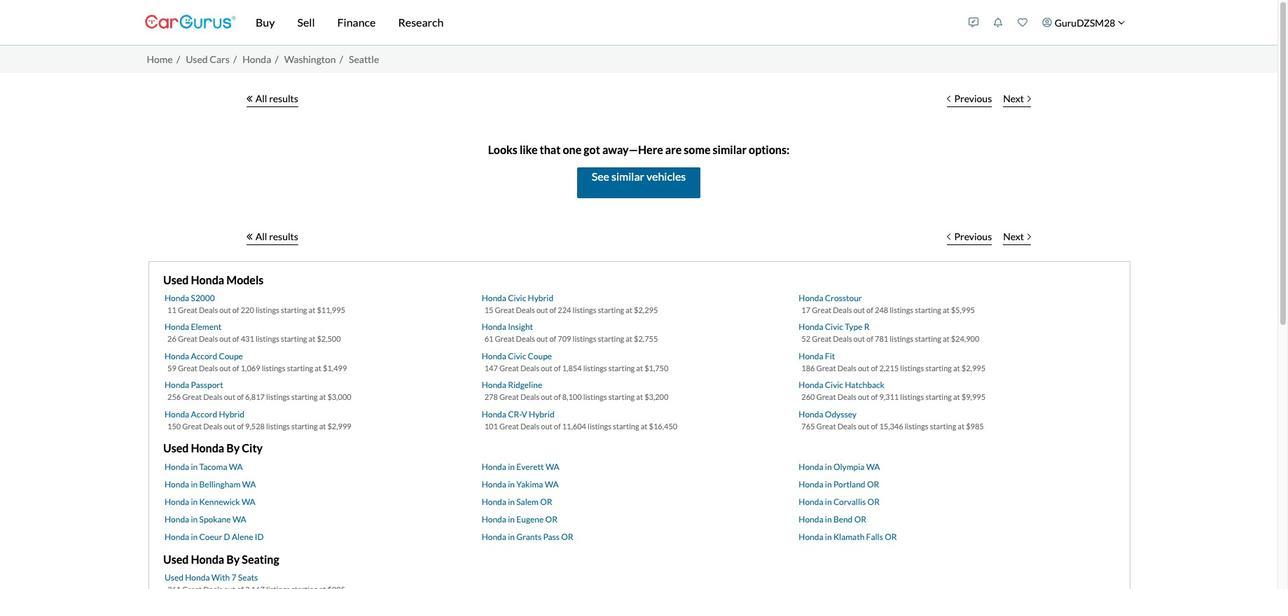 Task type: describe. For each thing, give the bounding box(es) containing it.
in for everett
[[508, 462, 515, 472]]

$2,755
[[634, 335, 658, 344]]

odyssey
[[826, 409, 857, 420]]

everett
[[517, 462, 544, 472]]

of inside honda s2000 11 great deals out of 220 listings starting at $11,995
[[233, 305, 239, 315]]

kennewick
[[199, 497, 240, 507]]

ridgeline
[[508, 380, 543, 391]]

out inside honda fit 186 great deals out of 2,215 listings starting at $2,995
[[859, 364, 870, 373]]

at inside honda civic hatchback 260 great deals out of 9,311 listings starting at $9,995
[[954, 393, 961, 402]]

great inside honda civic hatchback 260 great deals out of 9,311 listings starting at $9,995
[[817, 393, 837, 402]]

8,100
[[563, 393, 582, 402]]

civic for type
[[826, 322, 844, 332]]

falls
[[867, 532, 884, 542]]

vehicles
[[647, 169, 686, 183]]

of inside honda element 26 great deals out of 431 listings starting at $2,500
[[233, 335, 239, 344]]

previous link for all results link related to chevron right image's 'next' link
[[942, 222, 998, 253]]

at inside honda accord hybrid 150 great deals out of 9,528 listings starting at $2,999
[[319, 422, 326, 431]]

26
[[168, 335, 176, 344]]

honda in portland or
[[799, 479, 880, 490]]

honda in coeur d alene id link
[[165, 532, 264, 542]]

great inside honda accord coupe 59 great deals out of 1,069 listings starting at $1,499
[[178, 364, 198, 373]]

6,817
[[245, 393, 265, 402]]

civic for hybrid
[[508, 293, 527, 303]]

gurudzsm28
[[1055, 16, 1116, 28]]

honda for honda accord coupe 59 great deals out of 1,069 listings starting at $1,499
[[165, 351, 189, 362]]

4 / from the left
[[340, 53, 343, 65]]

honda for honda in spokane wa
[[165, 514, 189, 525]]

in for spokane
[[191, 514, 198, 525]]

starting inside honda accord hybrid 150 great deals out of 9,528 listings starting at $2,999
[[292, 422, 318, 431]]

by for seating
[[227, 553, 240, 566]]

of inside 'honda ridgeline 278 great deals out of 8,100 listings starting at $3,200'
[[554, 393, 561, 402]]

honda accord hybrid link
[[165, 409, 245, 420]]

accord for coupe
[[191, 351, 217, 362]]

alene
[[232, 532, 253, 542]]

honda crosstour link
[[799, 293, 863, 303]]

listings inside the 'honda cr-v hybrid 101 great deals out of 11,604 listings starting at $16,450'
[[588, 422, 612, 431]]

in for yakima
[[508, 479, 515, 490]]

honda in everett wa link
[[482, 462, 560, 472]]

deals inside 'honda ridgeline 278 great deals out of 8,100 listings starting at $3,200'
[[521, 393, 540, 402]]

spokane
[[199, 514, 231, 525]]

used honda with 7 seats link
[[165, 572, 258, 583]]

finance
[[337, 15, 376, 29]]

in for coeur
[[191, 532, 198, 542]]

of inside honda civic type r 52 great deals out of 781 listings starting at $24,900
[[867, 335, 874, 344]]

of inside honda insight 61 great deals out of 709 listings starting at $2,755
[[550, 335, 557, 344]]

honda right the cars
[[243, 53, 271, 65]]

3 / from the left
[[275, 53, 279, 65]]

starting inside honda fit 186 great deals out of 2,215 listings starting at $2,995
[[926, 364, 952, 373]]

see similar vehicles
[[592, 169, 686, 183]]

honda in bend or
[[799, 514, 867, 525]]

civic for coupe
[[508, 351, 527, 362]]

chevron double left image for all results link related to chevron right image
[[247, 233, 253, 240]]

great inside honda civic hybrid 15 great deals out of 224 listings starting at $2,295
[[495, 305, 515, 315]]

$1,499
[[323, 364, 347, 373]]

honda for honda in salem or
[[482, 497, 507, 507]]

honda element link
[[165, 322, 222, 332]]

honda civic hatchback link
[[799, 380, 885, 391]]

honda up s2000
[[191, 273, 224, 286]]

honda in yakima wa link
[[482, 479, 559, 490]]

honda in grants pass or link
[[482, 532, 574, 542]]

deals inside honda accord hybrid 150 great deals out of 9,528 listings starting at $2,999
[[203, 422, 223, 431]]

honda link
[[243, 53, 271, 65]]

all results link for chevron right icon at the right top of page
[[247, 84, 298, 115]]

150
[[168, 422, 181, 431]]

deals inside honda fit 186 great deals out of 2,215 listings starting at $2,995
[[838, 364, 857, 373]]

chevron double left image for all results link corresponding to chevron right icon at the right top of page
[[247, 95, 253, 102]]

home link
[[147, 53, 173, 65]]

honda up honda in tacoma wa link
[[191, 442, 224, 455]]

user icon image
[[1043, 18, 1053, 27]]

starting inside honda accord coupe 59 great deals out of 1,069 listings starting at $1,499
[[287, 364, 313, 373]]

starting inside honda crosstour 17 great deals out of 248 listings starting at $5,995
[[915, 305, 942, 315]]

of inside honda fit 186 great deals out of 2,215 listings starting at $2,995
[[871, 364, 878, 373]]

honda civic coupe link
[[482, 351, 552, 362]]

$2,500
[[317, 335, 341, 344]]

saved cars image
[[1018, 18, 1028, 27]]

wa for honda in spokane wa
[[233, 514, 247, 525]]

honda for honda odyssey 765 great deals out of 15,346 listings starting at $985
[[799, 409, 824, 420]]

deals inside honda civic type r 52 great deals out of 781 listings starting at $24,900
[[834, 335, 853, 344]]

used honda with 7 seats
[[165, 572, 258, 583]]

research
[[398, 15, 444, 29]]

honda in corvallis or link
[[799, 497, 880, 507]]

of inside honda odyssey 765 great deals out of 15,346 listings starting at $985
[[871, 422, 878, 431]]

used honda by seating
[[163, 553, 279, 566]]

or for honda in portland or
[[868, 479, 880, 490]]

out inside honda accord coupe 59 great deals out of 1,069 listings starting at $1,499
[[220, 364, 231, 373]]

used for used honda with 7 seats
[[165, 572, 184, 583]]

honda in eugene or link
[[482, 514, 558, 525]]

starting inside the 'honda cr-v hybrid 101 great deals out of 11,604 listings starting at $16,450'
[[613, 422, 640, 431]]

element
[[191, 322, 222, 332]]

seats
[[238, 572, 258, 583]]

listings inside honda crosstour 17 great deals out of 248 listings starting at $5,995
[[890, 305, 914, 315]]

deals inside honda element 26 great deals out of 431 listings starting at $2,500
[[199, 335, 218, 344]]

all for all results link corresponding to chevron right icon at the right top of page
[[256, 93, 267, 104]]

of inside honda accord hybrid 150 great deals out of 9,528 listings starting at $2,999
[[237, 422, 244, 431]]

chevron left image for all results link related to chevron right image's 'next' link the previous link
[[948, 233, 951, 240]]

1 / from the left
[[177, 53, 180, 65]]

great inside honda accord hybrid 150 great deals out of 9,528 listings starting at $2,999
[[182, 422, 202, 431]]

starting inside honda s2000 11 great deals out of 220 listings starting at $11,995
[[281, 305, 307, 315]]

wa for honda in bellingham wa
[[242, 479, 256, 490]]

11
[[168, 305, 176, 315]]

in for portland
[[826, 479, 832, 490]]

bellingham
[[199, 479, 241, 490]]

honda in eugene or
[[482, 514, 558, 525]]

starting inside 'honda passport 256 great deals out of 6,817 listings starting at $3,000'
[[292, 393, 318, 402]]

out inside honda civic type r 52 great deals out of 781 listings starting at $24,900
[[854, 335, 866, 344]]

260
[[802, 393, 815, 402]]

next for chevron right icon at the right top of page
[[1004, 93, 1025, 104]]

great inside the 'honda cr-v hybrid 101 great deals out of 11,604 listings starting at $16,450'
[[500, 422, 519, 431]]

finance button
[[326, 0, 387, 45]]

some
[[684, 143, 711, 156]]

are
[[666, 143, 682, 156]]

one
[[563, 143, 582, 156]]

honda accord coupe 59 great deals out of 1,069 listings starting at $1,499
[[165, 351, 347, 373]]

781
[[875, 335, 889, 344]]

honda in corvallis or
[[799, 497, 880, 507]]

eugene
[[517, 514, 544, 525]]

open notifications image
[[994, 18, 1004, 27]]

in for grants
[[508, 532, 515, 542]]

honda in bellingham wa
[[165, 479, 256, 490]]

chevron down image
[[1119, 19, 1126, 26]]

great inside honda element 26 great deals out of 431 listings starting at $2,500
[[178, 335, 198, 344]]

type
[[845, 322, 863, 332]]

wa for honda in everett wa
[[546, 462, 560, 472]]

coeur
[[199, 532, 222, 542]]

honda for honda s2000 11 great deals out of 220 listings starting at $11,995
[[165, 293, 189, 303]]

results for all results link related to chevron right image
[[269, 231, 298, 243]]

honda ridgeline 278 great deals out of 8,100 listings starting at $3,200
[[482, 380, 669, 402]]

honda for honda passport 256 great deals out of 6,817 listings starting at $3,000
[[165, 380, 189, 391]]

in for bend
[[826, 514, 832, 525]]

honda odyssey link
[[799, 409, 857, 420]]

honda element 26 great deals out of 431 listings starting at $2,500
[[165, 322, 341, 344]]

starting inside honda insight 61 great deals out of 709 listings starting at $2,755
[[598, 335, 625, 344]]

$2,995
[[962, 364, 986, 373]]

of inside honda accord coupe 59 great deals out of 1,069 listings starting at $1,499
[[233, 364, 239, 373]]

great inside 'honda ridgeline 278 great deals out of 8,100 listings starting at $3,200'
[[500, 393, 519, 402]]

cars
[[210, 53, 230, 65]]

hybrid for honda civic hybrid
[[528, 293, 554, 303]]

listings inside honda element 26 great deals out of 431 listings starting at $2,500
[[256, 335, 280, 344]]

wa for honda in kennewick wa
[[242, 497, 256, 507]]

honda fit 186 great deals out of 2,215 listings starting at $2,995
[[799, 351, 986, 373]]

listings inside honda civic coupe 147 great deals out of 1,854 listings starting at $1,750
[[584, 364, 607, 373]]

out inside honda element 26 great deals out of 431 listings starting at $2,500
[[220, 335, 231, 344]]

honda in everett wa
[[482, 462, 560, 472]]

starting inside honda civic hybrid 15 great deals out of 224 listings starting at $2,295
[[598, 305, 625, 315]]

honda in olympia wa link
[[799, 462, 881, 472]]

honda for honda in everett wa
[[482, 462, 507, 472]]

coupe for honda civic coupe
[[528, 351, 552, 362]]

honda in spokane wa
[[165, 514, 247, 525]]

in for kennewick
[[191, 497, 198, 507]]

1 horizontal spatial similar
[[713, 143, 747, 156]]

next link for all results link related to chevron right image
[[998, 222, 1037, 253]]

honda left with
[[185, 572, 210, 583]]

seattle
[[349, 53, 379, 65]]

add a car review image
[[969, 18, 979, 27]]

out inside 'honda passport 256 great deals out of 6,817 listings starting at $3,000'
[[224, 393, 236, 402]]

listings inside honda accord hybrid 150 great deals out of 9,528 listings starting at $2,999
[[266, 422, 290, 431]]

honda for honda in grants pass or
[[482, 532, 507, 542]]

of inside the 'honda cr-v hybrid 101 great deals out of 11,604 listings starting at $16,450'
[[554, 422, 561, 431]]

honda for honda cr-v hybrid 101 great deals out of 11,604 listings starting at $16,450
[[482, 409, 507, 420]]

next for chevron right image
[[1004, 231, 1025, 243]]

at inside 'honda passport 256 great deals out of 6,817 listings starting at $3,000'
[[319, 393, 326, 402]]

or right the falls at the right of page
[[885, 532, 897, 542]]

great inside honda crosstour 17 great deals out of 248 listings starting at $5,995
[[812, 305, 832, 315]]

2,215
[[880, 364, 899, 373]]

$3,000
[[328, 393, 352, 402]]

at inside honda civic hybrid 15 great deals out of 224 listings starting at $2,295
[[626, 305, 633, 315]]

in for tacoma
[[191, 462, 198, 472]]

deals inside 'honda passport 256 great deals out of 6,817 listings starting at $3,000'
[[203, 393, 223, 402]]

listings inside honda civic type r 52 great deals out of 781 listings starting at $24,900
[[890, 335, 914, 344]]

honda in coeur d alene id
[[165, 532, 264, 542]]

9,528
[[245, 422, 265, 431]]

honda for honda civic coupe 147 great deals out of 1,854 listings starting at $1,750
[[482, 351, 507, 362]]

honda s2000 11 great deals out of 220 listings starting at $11,995
[[165, 293, 346, 315]]

listings inside honda civic hatchback 260 great deals out of 9,311 listings starting at $9,995
[[901, 393, 925, 402]]

listings inside honda odyssey 765 great deals out of 15,346 listings starting at $985
[[905, 422, 929, 431]]

cargurus logo homepage link image
[[145, 2, 236, 42]]

$9,995
[[962, 393, 986, 402]]

101
[[485, 422, 498, 431]]

out inside honda odyssey 765 great deals out of 15,346 listings starting at $985
[[859, 422, 870, 431]]

listings inside honda insight 61 great deals out of 709 listings starting at $2,755
[[573, 335, 597, 344]]

at inside honda odyssey 765 great deals out of 15,346 listings starting at $985
[[958, 422, 965, 431]]

at inside 'honda ridgeline 278 great deals out of 8,100 listings starting at $3,200'
[[637, 393, 643, 402]]

deals inside honda civic hybrid 15 great deals out of 224 listings starting at $2,295
[[516, 305, 535, 315]]

honda for honda fit 186 great deals out of 2,215 listings starting at $2,995
[[799, 351, 824, 362]]

out inside the 'honda cr-v hybrid 101 great deals out of 11,604 listings starting at $16,450'
[[541, 422, 553, 431]]

out inside honda civic hatchback 260 great deals out of 9,311 listings starting at $9,995
[[859, 393, 870, 402]]

yakima
[[517, 479, 543, 490]]

honda accord hybrid 150 great deals out of 9,528 listings starting at $2,999
[[165, 409, 352, 431]]

deals inside honda civic coupe 147 great deals out of 1,854 listings starting at $1,750
[[521, 364, 540, 373]]

models
[[227, 273, 264, 286]]

of inside 'honda passport 256 great deals out of 6,817 listings starting at $3,000'
[[237, 393, 244, 402]]

220
[[241, 305, 254, 315]]

hybrid for honda accord hybrid
[[219, 409, 245, 420]]

at inside honda civic coupe 147 great deals out of 1,854 listings starting at $1,750
[[637, 364, 643, 373]]

in for bellingham
[[191, 479, 198, 490]]

all for all results link related to chevron right image
[[256, 231, 267, 243]]

starting inside 'honda ridgeline 278 great deals out of 8,100 listings starting at $3,200'
[[609, 393, 635, 402]]

honda for honda in bellingham wa
[[165, 479, 189, 490]]

wa for honda in tacoma wa
[[229, 462, 243, 472]]

grants
[[517, 532, 542, 542]]

see
[[592, 169, 610, 183]]

honda for honda element 26 great deals out of 431 listings starting at $2,500
[[165, 322, 189, 332]]

deals inside honda crosstour 17 great deals out of 248 listings starting at $5,995
[[834, 305, 853, 315]]



Task type: vqa. For each thing, say whether or not it's contained in the screenshot.
Finance
yes



Task type: locate. For each thing, give the bounding box(es) containing it.
deals inside the 'honda cr-v hybrid 101 great deals out of 11,604 listings starting at $16,450'
[[521, 422, 540, 431]]

256
[[168, 393, 181, 402]]

0 vertical spatial by
[[227, 442, 240, 455]]

previous link for 'next' link corresponding to all results link corresponding to chevron right icon at the right top of page
[[942, 84, 998, 115]]

of left 709
[[550, 335, 557, 344]]

by for city
[[227, 442, 240, 455]]

honda passport 256 great deals out of 6,817 listings starting at $3,000
[[165, 380, 352, 402]]

s2000
[[191, 293, 215, 303]]

out down ridgeline
[[541, 393, 553, 402]]

great down honda element link
[[178, 335, 198, 344]]

away—
[[603, 143, 638, 156]]

by
[[227, 442, 240, 455], [227, 553, 240, 566]]

at inside honda accord coupe 59 great deals out of 1,069 listings starting at $1,499
[[315, 364, 322, 373]]

civic left type
[[826, 322, 844, 332]]

honda for honda in coeur d alene id
[[165, 532, 189, 542]]

2 by from the top
[[227, 553, 240, 566]]

starting left $24,900
[[915, 335, 942, 344]]

or for honda in eugene or
[[546, 514, 558, 525]]

deals down honda accord coupe link
[[199, 364, 218, 373]]

431
[[241, 335, 254, 344]]

great inside honda insight 61 great deals out of 709 listings starting at $2,755
[[495, 335, 515, 344]]

honda inside 'honda ridgeline 278 great deals out of 8,100 listings starting at $3,200'
[[482, 380, 507, 391]]

1 vertical spatial results
[[269, 231, 298, 243]]

crosstour
[[826, 293, 863, 303]]

great down honda s2000 link
[[178, 305, 198, 315]]

with
[[212, 572, 230, 583]]

starting inside honda odyssey 765 great deals out of 15,346 listings starting at $985
[[931, 422, 957, 431]]

honda inside the 'honda cr-v hybrid 101 great deals out of 11,604 listings starting at $16,450'
[[482, 409, 507, 420]]

1 vertical spatial all results link
[[247, 222, 298, 253]]

1 all results link from the top
[[247, 84, 298, 115]]

chevron left image for 'next' link corresponding to all results link corresponding to chevron right icon at the right top of page the previous link
[[948, 95, 951, 102]]

listings right 1,069 on the left
[[262, 364, 286, 373]]

deals down honda accord hybrid link
[[203, 422, 223, 431]]

at inside honda s2000 11 great deals out of 220 listings starting at $11,995
[[309, 305, 316, 315]]

or
[[868, 479, 880, 490], [541, 497, 553, 507], [868, 497, 880, 507], [546, 514, 558, 525], [855, 514, 867, 525], [562, 532, 574, 542], [885, 532, 897, 542]]

honda in bellingham wa link
[[165, 479, 256, 490]]

chevron right image
[[1028, 95, 1032, 102]]

honda for honda civic type r 52 great deals out of 781 listings starting at $24,900
[[799, 322, 824, 332]]

listings
[[256, 305, 280, 315], [573, 305, 597, 315], [890, 305, 914, 315], [256, 335, 280, 344], [573, 335, 597, 344], [890, 335, 914, 344], [262, 364, 286, 373], [584, 364, 607, 373], [901, 364, 925, 373], [266, 393, 290, 402], [584, 393, 607, 402], [901, 393, 925, 402], [266, 422, 290, 431], [588, 422, 612, 431], [905, 422, 929, 431]]

accord for hybrid
[[191, 409, 217, 420]]

7
[[232, 572, 237, 583]]

or right portland
[[868, 479, 880, 490]]

all results link for chevron right image
[[247, 222, 298, 253]]

honda crosstour 17 great deals out of 248 listings starting at $5,995
[[799, 293, 976, 315]]

previous
[[955, 93, 993, 104], [955, 231, 993, 243]]

deals inside honda insight 61 great deals out of 709 listings starting at $2,755
[[516, 335, 535, 344]]

listings right 8,100 in the left bottom of the page
[[584, 393, 607, 402]]

honda down honda in salem or link
[[482, 514, 507, 525]]

listings right the '11,604'
[[588, 422, 612, 431]]

honda inside honda s2000 11 great deals out of 220 listings starting at $11,995
[[165, 293, 189, 303]]

honda for honda in olympia wa
[[799, 462, 824, 472]]

in down honda in bend or
[[826, 532, 832, 542]]

1 all from the top
[[256, 93, 267, 104]]

starting left $16,450
[[613, 422, 640, 431]]

looks like that one got away— here are some similar options:
[[488, 143, 790, 156]]

see similar vehicles button
[[577, 167, 701, 198]]

of inside honda crosstour 17 great deals out of 248 listings starting at $5,995
[[867, 305, 874, 315]]

out inside honda insight 61 great deals out of 709 listings starting at $2,755
[[537, 335, 548, 344]]

1 vertical spatial next
[[1004, 231, 1025, 243]]

2 next link from the top
[[998, 222, 1037, 253]]

at left $1,499
[[315, 364, 322, 373]]

accord down element
[[191, 351, 217, 362]]

honda civic hatchback 260 great deals out of 9,311 listings starting at $9,995
[[799, 380, 986, 402]]

gurudzsm28 button
[[1036, 3, 1133, 42]]

here
[[638, 143, 664, 156]]

coupe for honda accord coupe
[[219, 351, 243, 362]]

portland
[[834, 479, 866, 490]]

in up 'honda in bend or' link
[[826, 497, 832, 507]]

menu bar containing buy
[[236, 0, 962, 45]]

city
[[242, 442, 263, 455]]

coupe up ridgeline
[[528, 351, 552, 362]]

honda for honda in kennewick wa
[[165, 497, 189, 507]]

in down honda in salem or link
[[508, 514, 515, 525]]

at left $3,000
[[319, 393, 326, 402]]

civic
[[508, 293, 527, 303], [826, 322, 844, 332], [508, 351, 527, 362], [826, 380, 844, 391]]

1 chevron left image from the top
[[948, 95, 951, 102]]

out inside honda accord hybrid 150 great deals out of 9,528 listings starting at $2,999
[[224, 422, 236, 431]]

great inside honda s2000 11 great deals out of 220 listings starting at $11,995
[[178, 305, 198, 315]]

seating
[[242, 553, 279, 566]]

of left the 15,346 on the bottom of page
[[871, 422, 878, 431]]

washington link
[[284, 53, 336, 65]]

at left $16,450
[[641, 422, 648, 431]]

corvallis
[[834, 497, 866, 507]]

deals inside honda s2000 11 great deals out of 220 listings starting at $11,995
[[199, 305, 218, 315]]

used honda by city
[[163, 442, 263, 455]]

186
[[802, 364, 815, 373]]

salem
[[517, 497, 539, 507]]

accord inside honda accord hybrid 150 great deals out of 9,528 listings starting at $2,999
[[191, 409, 217, 420]]

next link for all results link corresponding to chevron right icon at the right top of page
[[998, 84, 1037, 115]]

sell button
[[286, 0, 326, 45]]

$5,995
[[952, 305, 976, 315]]

2 previous link from the top
[[942, 222, 998, 253]]

home / used cars / honda / washington / seattle
[[147, 53, 379, 65]]

next link
[[998, 84, 1037, 115], [998, 222, 1037, 253]]

wa up alene
[[233, 514, 247, 525]]

0 vertical spatial chevron double left image
[[247, 95, 253, 102]]

honda up 150
[[165, 409, 189, 420]]

honda civic type r 52 great deals out of 781 listings starting at $24,900
[[799, 322, 980, 344]]

chevron double left image
[[247, 95, 253, 102], [247, 233, 253, 240]]

2 all results from the top
[[256, 231, 298, 243]]

starting left $3,000
[[292, 393, 318, 402]]

or for honda in bend or
[[855, 514, 867, 525]]

honda inside honda civic hybrid 15 great deals out of 224 listings starting at $2,295
[[482, 293, 507, 303]]

chevron right image
[[1028, 233, 1032, 240]]

of left the 9,311
[[871, 393, 878, 402]]

at inside honda civic type r 52 great deals out of 781 listings starting at $24,900
[[943, 335, 950, 344]]

deals down ridgeline
[[521, 393, 540, 402]]

/ left seattle
[[340, 53, 343, 65]]

deals inside honda odyssey 765 great deals out of 15,346 listings starting at $985
[[838, 422, 857, 431]]

honda civic hybrid link
[[482, 293, 554, 303]]

honda inside honda civic coupe 147 great deals out of 1,854 listings starting at $1,750
[[482, 351, 507, 362]]

2 / from the left
[[233, 53, 237, 65]]

chevron double left image up models
[[247, 233, 253, 240]]

honda inside honda accord coupe 59 great deals out of 1,069 listings starting at $1,499
[[165, 351, 189, 362]]

honda fit link
[[799, 351, 836, 362]]

1 vertical spatial all
[[256, 231, 267, 243]]

0 vertical spatial all results
[[256, 93, 298, 104]]

listings right 1,854
[[584, 364, 607, 373]]

wa right tacoma
[[229, 462, 243, 472]]

listings inside honda civic hybrid 15 great deals out of 224 listings starting at $2,295
[[573, 305, 597, 315]]

starting left $5,995
[[915, 305, 942, 315]]

insight
[[508, 322, 533, 332]]

starting left $2,755
[[598, 335, 625, 344]]

used for used honda models
[[163, 273, 189, 286]]

of
[[233, 305, 239, 315], [550, 305, 557, 315], [867, 305, 874, 315], [233, 335, 239, 344], [550, 335, 557, 344], [867, 335, 874, 344], [233, 364, 239, 373], [554, 364, 561, 373], [871, 364, 878, 373], [237, 393, 244, 402], [554, 393, 561, 402], [871, 393, 878, 402], [237, 422, 244, 431], [554, 422, 561, 431], [871, 422, 878, 431]]

honda up honda in spokane wa link
[[165, 497, 189, 507]]

honda up honda in eugene or link
[[482, 497, 507, 507]]

hybrid up insight
[[528, 293, 554, 303]]

0 horizontal spatial coupe
[[219, 351, 243, 362]]

washington
[[284, 53, 336, 65]]

honda in spokane wa link
[[165, 514, 247, 525]]

at inside the 'honda cr-v hybrid 101 great deals out of 11,604 listings starting at $16,450'
[[641, 422, 648, 431]]

2 previous from the top
[[955, 231, 993, 243]]

or for honda in salem or
[[541, 497, 553, 507]]

0 vertical spatial next
[[1004, 93, 1025, 104]]

0 vertical spatial previous link
[[942, 84, 998, 115]]

honda up honda in yakima wa
[[482, 462, 507, 472]]

fit
[[826, 351, 836, 362]]

honda up 147 on the left
[[482, 351, 507, 362]]

of left 220
[[233, 305, 239, 315]]

honda inside honda element 26 great deals out of 431 listings starting at $2,500
[[165, 322, 189, 332]]

out down hatchback
[[859, 393, 870, 402]]

options:
[[749, 143, 790, 156]]

great inside honda civic coupe 147 great deals out of 1,854 listings starting at $1,750
[[500, 364, 519, 373]]

hatchback
[[845, 380, 885, 391]]

great inside honda odyssey 765 great deals out of 15,346 listings starting at $985
[[817, 422, 837, 431]]

honda for honda in corvallis or
[[799, 497, 824, 507]]

gurudzsm28 menu item
[[1036, 3, 1133, 42]]

listings right '2,215'
[[901, 364, 925, 373]]

0 vertical spatial results
[[269, 93, 298, 104]]

in for klamath
[[826, 532, 832, 542]]

at left the "$2,500"
[[309, 335, 316, 344]]

honda
[[243, 53, 271, 65], [191, 273, 224, 286], [165, 293, 189, 303], [482, 293, 507, 303], [799, 293, 824, 303], [165, 322, 189, 332], [482, 322, 507, 332], [799, 322, 824, 332], [165, 351, 189, 362], [482, 351, 507, 362], [799, 351, 824, 362], [165, 380, 189, 391], [482, 380, 507, 391], [799, 380, 824, 391], [165, 409, 189, 420], [482, 409, 507, 420], [799, 409, 824, 420], [191, 442, 224, 455], [165, 462, 189, 472], [482, 462, 507, 472], [799, 462, 824, 472], [165, 479, 189, 490], [482, 479, 507, 490], [799, 479, 824, 490], [165, 497, 189, 507], [482, 497, 507, 507], [799, 497, 824, 507], [165, 514, 189, 525], [482, 514, 507, 525], [799, 514, 824, 525], [165, 532, 189, 542], [482, 532, 507, 542], [799, 532, 824, 542], [191, 553, 224, 566], [185, 572, 210, 583]]

in for eugene
[[508, 514, 515, 525]]

honda inside honda crosstour 17 great deals out of 248 listings starting at $5,995
[[799, 293, 824, 303]]

next left chevron right image
[[1004, 231, 1025, 243]]

1 vertical spatial chevron left image
[[948, 233, 951, 240]]

0 vertical spatial previous
[[955, 93, 993, 104]]

civic inside honda civic hatchback 260 great deals out of 9,311 listings starting at $9,995
[[826, 380, 844, 391]]

out inside honda civic coupe 147 great deals out of 1,854 listings starting at $1,750
[[541, 364, 553, 373]]

starting inside honda civic hatchback 260 great deals out of 9,311 listings starting at $9,995
[[926, 393, 952, 402]]

starting inside honda civic coupe 147 great deals out of 1,854 listings starting at $1,750
[[609, 364, 635, 373]]

1 vertical spatial previous
[[955, 231, 993, 243]]

at left $2,755
[[626, 335, 633, 344]]

9,311
[[880, 393, 899, 402]]

previous left chevron right image
[[955, 231, 993, 243]]

or for honda in corvallis or
[[868, 497, 880, 507]]

honda up 59 at the bottom of the page
[[165, 351, 189, 362]]

hybrid inside honda accord hybrid 150 great deals out of 9,528 listings starting at $2,999
[[219, 409, 245, 420]]

menu bar
[[236, 0, 962, 45]]

civic inside honda civic type r 52 great deals out of 781 listings starting at $24,900
[[826, 322, 844, 332]]

$2,999
[[328, 422, 352, 431]]

or right pass
[[562, 532, 574, 542]]

great inside honda civic type r 52 great deals out of 781 listings starting at $24,900
[[812, 335, 832, 344]]

used for used honda by city
[[163, 442, 189, 455]]

listings inside honda s2000 11 great deals out of 220 listings starting at $11,995
[[256, 305, 280, 315]]

278
[[485, 393, 498, 402]]

hybrid down 'honda passport 256 great deals out of 6,817 listings starting at $3,000'
[[219, 409, 245, 420]]

out left 220
[[220, 305, 231, 315]]

honda for honda crosstour 17 great deals out of 248 listings starting at $5,995
[[799, 293, 824, 303]]

1 horizontal spatial coupe
[[528, 351, 552, 362]]

honda in salem or link
[[482, 497, 553, 507]]

honda for honda ridgeline 278 great deals out of 8,100 listings starting at $3,200
[[482, 380, 507, 391]]

1,069
[[241, 364, 260, 373]]

224
[[558, 305, 572, 315]]

honda in bend or link
[[799, 514, 867, 525]]

starting left $11,995
[[281, 305, 307, 315]]

1 vertical spatial accord
[[191, 409, 217, 420]]

honda accord coupe link
[[165, 351, 243, 362]]

in for corvallis
[[826, 497, 832, 507]]

deals down odyssey at the right
[[838, 422, 857, 431]]

by left the city
[[227, 442, 240, 455]]

buy button
[[245, 0, 286, 45]]

honda for honda in tacoma wa
[[165, 462, 189, 472]]

great
[[178, 305, 198, 315], [495, 305, 515, 315], [812, 305, 832, 315], [178, 335, 198, 344], [495, 335, 515, 344], [812, 335, 832, 344], [178, 364, 198, 373], [500, 364, 519, 373], [817, 364, 837, 373], [182, 393, 202, 402], [500, 393, 519, 402], [817, 393, 837, 402], [182, 422, 202, 431], [500, 422, 519, 431], [817, 422, 837, 431]]

listings inside honda fit 186 great deals out of 2,215 listings starting at $2,995
[[901, 364, 925, 373]]

at inside honda insight 61 great deals out of 709 listings starting at $2,755
[[626, 335, 633, 344]]

1 vertical spatial all results
[[256, 231, 298, 243]]

honda cr-v hybrid link
[[482, 409, 555, 420]]

of left 1,854
[[554, 364, 561, 373]]

deals down crosstour
[[834, 305, 853, 315]]

deals inside honda accord coupe 59 great deals out of 1,069 listings starting at $1,499
[[199, 364, 218, 373]]

great up honda odyssey link
[[817, 393, 837, 402]]

all results link
[[247, 84, 298, 115], [247, 222, 298, 253]]

home
[[147, 53, 173, 65]]

great down honda passport link
[[182, 393, 202, 402]]

coupe inside honda accord coupe 59 great deals out of 1,069 listings starting at $1,499
[[219, 351, 243, 362]]

out inside honda civic hybrid 15 great deals out of 224 listings starting at $2,295
[[537, 305, 548, 315]]

by up 7
[[227, 553, 240, 566]]

buy
[[256, 15, 275, 29]]

accord inside honda accord coupe 59 great deals out of 1,069 listings starting at $1,499
[[191, 351, 217, 362]]

1 coupe from the left
[[219, 351, 243, 362]]

deals down honda civic coupe link
[[521, 364, 540, 373]]

out left 1,854
[[541, 364, 553, 373]]

0 vertical spatial next link
[[998, 84, 1037, 115]]

honda inside honda civic hatchback 260 great deals out of 9,311 listings starting at $9,995
[[799, 380, 824, 391]]

next left chevron right icon at the right top of page
[[1004, 93, 1025, 104]]

starting inside honda civic type r 52 great deals out of 781 listings starting at $24,900
[[915, 335, 942, 344]]

results for all results link corresponding to chevron right icon at the right top of page
[[269, 93, 298, 104]]

/ right honda link
[[275, 53, 279, 65]]

1 vertical spatial next link
[[998, 222, 1037, 253]]

used
[[186, 53, 208, 65], [163, 273, 189, 286], [163, 442, 189, 455], [163, 553, 189, 566], [165, 572, 184, 583]]

honda passport link
[[165, 380, 223, 391]]

honda in tacoma wa link
[[165, 462, 243, 472]]

similar right the some
[[713, 143, 747, 156]]

bend
[[834, 514, 853, 525]]

v
[[522, 409, 528, 420]]

honda for honda in bend or
[[799, 514, 824, 525]]

2 all from the top
[[256, 231, 267, 243]]

starting inside honda element 26 great deals out of 431 listings starting at $2,500
[[281, 335, 307, 344]]

starting left $3,200 at the bottom of page
[[609, 393, 635, 402]]

honda for honda accord hybrid 150 great deals out of 9,528 listings starting at $2,999
[[165, 409, 189, 420]]

deals down insight
[[516, 335, 535, 344]]

2 chevron left image from the top
[[948, 233, 951, 240]]

similar inside button
[[612, 169, 645, 183]]

765
[[802, 422, 815, 431]]

starting left $1,499
[[287, 364, 313, 373]]

2 next from the top
[[1004, 231, 1025, 243]]

0 vertical spatial similar
[[713, 143, 747, 156]]

0 vertical spatial accord
[[191, 351, 217, 362]]

listings inside 'honda ridgeline 278 great deals out of 8,100 listings starting at $3,200'
[[584, 393, 607, 402]]

11,604
[[563, 422, 587, 431]]

wa right olympia
[[867, 462, 881, 472]]

0 vertical spatial all
[[256, 93, 267, 104]]

all
[[256, 93, 267, 104], [256, 231, 267, 243]]

results
[[269, 93, 298, 104], [269, 231, 298, 243]]

civic for hatchback
[[826, 380, 844, 391]]

1 results from the top
[[269, 93, 298, 104]]

1 previous link from the top
[[942, 84, 998, 115]]

1 next from the top
[[1004, 93, 1025, 104]]

chevron left image
[[948, 95, 951, 102], [948, 233, 951, 240]]

at inside honda element 26 great deals out of 431 listings starting at $2,500
[[309, 335, 316, 344]]

honda for honda civic hybrid 15 great deals out of 224 listings starting at $2,295
[[482, 293, 507, 303]]

honda in tacoma wa
[[165, 462, 243, 472]]

2 accord from the top
[[191, 409, 217, 420]]

out inside 'honda ridgeline 278 great deals out of 8,100 listings starting at $3,200'
[[541, 393, 553, 402]]

deals down 'v'
[[521, 422, 540, 431]]

in for salem
[[508, 497, 515, 507]]

of inside honda civic hybrid 15 great deals out of 224 listings starting at $2,295
[[550, 305, 557, 315]]

in left bend
[[826, 514, 832, 525]]

passport
[[191, 380, 223, 391]]

or right salem
[[541, 497, 553, 507]]

all results link up models
[[247, 222, 298, 253]]

starting left $985
[[931, 422, 957, 431]]

1 chevron double left image from the top
[[247, 95, 253, 102]]

all up models
[[256, 231, 267, 243]]

research button
[[387, 0, 455, 45]]

used left with
[[165, 572, 184, 583]]

of inside honda civic coupe 147 great deals out of 1,854 listings starting at $1,750
[[554, 364, 561, 373]]

pass
[[543, 532, 560, 542]]

great inside 'honda passport 256 great deals out of 6,817 listings starting at $3,000'
[[182, 393, 202, 402]]

at inside honda fit 186 great deals out of 2,215 listings starting at $2,995
[[954, 364, 961, 373]]

of inside honda civic hatchback 260 great deals out of 9,311 listings starting at $9,995
[[871, 393, 878, 402]]

or right bend
[[855, 514, 867, 525]]

honda inside 'honda passport 256 great deals out of 6,817 listings starting at $3,000'
[[165, 380, 189, 391]]

2 all results link from the top
[[247, 222, 298, 253]]

1 vertical spatial by
[[227, 553, 240, 566]]

wa for honda in olympia wa
[[867, 462, 881, 472]]

1 by from the top
[[227, 442, 240, 455]]

$24,900
[[952, 335, 980, 344]]

hybrid inside the 'honda cr-v hybrid 101 great deals out of 11,604 listings starting at $16,450'
[[529, 409, 555, 420]]

chevron double left image down honda link
[[247, 95, 253, 102]]

honda for honda in eugene or
[[482, 514, 507, 525]]

honda up used honda with 7 seats
[[191, 553, 224, 566]]

honda inside honda odyssey 765 great deals out of 15,346 listings starting at $985
[[799, 409, 824, 420]]

wa
[[229, 462, 243, 472], [546, 462, 560, 472], [867, 462, 881, 472], [242, 479, 256, 490], [545, 479, 559, 490], [242, 497, 256, 507], [233, 514, 247, 525]]

out inside honda crosstour 17 great deals out of 248 listings starting at $5,995
[[854, 305, 866, 315]]

1 all results from the top
[[256, 93, 298, 104]]

starting left the "$2,500"
[[281, 335, 307, 344]]

out inside honda s2000 11 great deals out of 220 listings starting at $11,995
[[220, 305, 231, 315]]

honda for honda in yakima wa
[[482, 479, 507, 490]]

1 vertical spatial previous link
[[942, 222, 998, 253]]

of left 224
[[550, 305, 557, 315]]

at left the $2,999
[[319, 422, 326, 431]]

listings right 220
[[256, 305, 280, 315]]

1 accord from the top
[[191, 351, 217, 362]]

0 vertical spatial all results link
[[247, 84, 298, 115]]

honda inside honda civic type r 52 great deals out of 781 listings starting at $24,900
[[799, 322, 824, 332]]

of left 431
[[233, 335, 239, 344]]

gurudzsm28 menu
[[962, 3, 1133, 42]]

1 next link from the top
[[998, 84, 1037, 115]]

all results down home / used cars / honda / washington / seattle
[[256, 93, 298, 104]]

all results for all results link corresponding to chevron right icon at the right top of page
[[256, 93, 298, 104]]

$2,295
[[634, 305, 658, 315]]

1 vertical spatial chevron double left image
[[247, 233, 253, 240]]

1 vertical spatial similar
[[612, 169, 645, 183]]

used down 150
[[163, 442, 189, 455]]

2 coupe from the left
[[528, 351, 552, 362]]

of left 1,069 on the left
[[233, 364, 239, 373]]

of left 8,100 in the left bottom of the page
[[554, 393, 561, 402]]

coupe inside honda civic coupe 147 great deals out of 1,854 listings starting at $1,750
[[528, 351, 552, 362]]

civic inside honda civic hybrid 15 great deals out of 224 listings starting at $2,295
[[508, 293, 527, 303]]

all results for all results link related to chevron right image
[[256, 231, 298, 243]]

used for used honda by seating
[[163, 553, 189, 566]]

in for olympia
[[826, 462, 832, 472]]

listings inside honda accord coupe 59 great deals out of 1,069 listings starting at $1,499
[[262, 364, 286, 373]]

honda ridgeline link
[[482, 380, 543, 391]]

wa right kennewick
[[242, 497, 256, 507]]

great inside honda fit 186 great deals out of 2,215 listings starting at $2,995
[[817, 364, 837, 373]]

wa for honda in yakima wa
[[545, 479, 559, 490]]

1 previous from the top
[[955, 93, 993, 104]]

honda for honda insight 61 great deals out of 709 listings starting at $2,755
[[482, 322, 507, 332]]

hybrid right 'v'
[[529, 409, 555, 420]]

wa right yakima
[[545, 479, 559, 490]]

deals inside honda civic hatchback 260 great deals out of 9,311 listings starting at $9,995
[[838, 393, 857, 402]]

deals down honda civic hybrid link
[[516, 305, 535, 315]]

honda for honda in klamath falls or
[[799, 532, 824, 542]]

709
[[558, 335, 572, 344]]

2 results from the top
[[269, 231, 298, 243]]

0 horizontal spatial similar
[[612, 169, 645, 183]]

listings inside 'honda passport 256 great deals out of 6,817 listings starting at $3,000'
[[266, 393, 290, 402]]

used left the cars
[[186, 53, 208, 65]]

at left $2,995
[[954, 364, 961, 373]]

honda civic coupe 147 great deals out of 1,854 listings starting at $1,750
[[482, 351, 669, 373]]

15,346
[[880, 422, 904, 431]]

0 vertical spatial chevron left image
[[948, 95, 951, 102]]

wa right everett
[[546, 462, 560, 472]]

at left $24,900
[[943, 335, 950, 344]]

honda for honda civic hatchback 260 great deals out of 9,311 listings starting at $9,995
[[799, 380, 824, 391]]

honda for honda in portland or
[[799, 479, 824, 490]]

out left 224
[[537, 305, 548, 315]]

starting left $2,295
[[598, 305, 625, 315]]

$11,995
[[317, 305, 346, 315]]

accord down passport
[[191, 409, 217, 420]]

previous for all results link related to chevron right image's 'next' link
[[955, 231, 993, 243]]

at left $5,995
[[943, 305, 950, 315]]

2 chevron double left image from the top
[[247, 233, 253, 240]]

civic inside honda civic coupe 147 great deals out of 1,854 listings starting at $1,750
[[508, 351, 527, 362]]

previous for 'next' link corresponding to all results link corresponding to chevron right icon at the right top of page
[[955, 93, 993, 104]]



